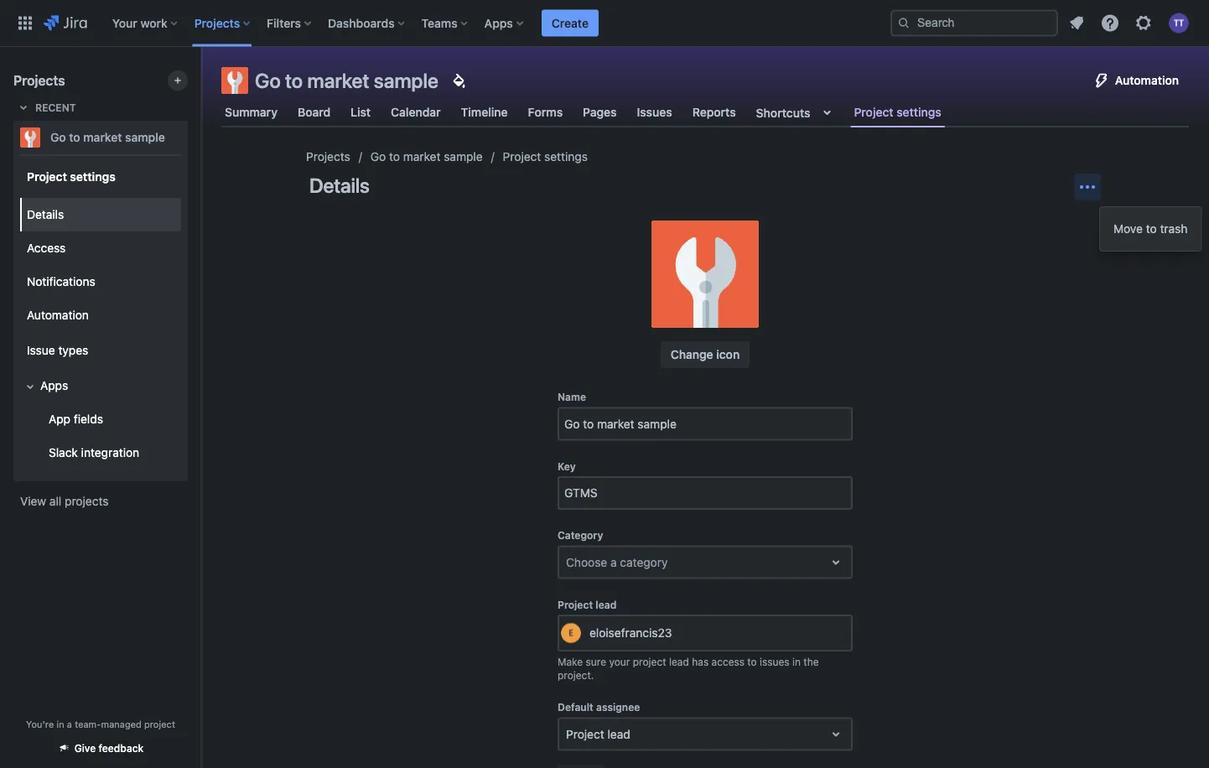 Task type: vqa. For each thing, say whether or not it's contained in the screenshot.
These
no



Task type: locate. For each thing, give the bounding box(es) containing it.
choose
[[566, 555, 608, 569]]

automation
[[1116, 73, 1180, 87], [27, 308, 89, 322]]

in left the
[[793, 656, 801, 668]]

group
[[17, 154, 181, 480], [17, 193, 181, 475]]

projects up sidebar navigation image
[[194, 16, 240, 30]]

1 horizontal spatial in
[[793, 656, 801, 668]]

help image
[[1101, 13, 1121, 33]]

2 horizontal spatial project settings
[[854, 105, 942, 119]]

default assignee
[[558, 702, 640, 714]]

project.
[[558, 669, 594, 681]]

open image
[[826, 552, 847, 573], [826, 724, 847, 745]]

view all projects
[[20, 495, 109, 508]]

project right shortcuts popup button
[[854, 105, 894, 119]]

filters
[[267, 16, 301, 30]]

appswitcher icon image
[[15, 13, 35, 33]]

timeline
[[461, 105, 508, 119]]

create
[[552, 16, 589, 30]]

1 horizontal spatial market
[[307, 69, 370, 92]]

project
[[854, 105, 894, 119], [503, 150, 541, 164], [27, 169, 67, 183], [558, 599, 593, 611], [566, 727, 605, 741]]

1 vertical spatial project
[[144, 719, 175, 730]]

1 horizontal spatial project
[[633, 656, 667, 668]]

make sure your project lead has access to issues in the project.
[[558, 656, 819, 681]]

1 vertical spatial in
[[57, 719, 64, 730]]

0 vertical spatial apps
[[485, 16, 513, 30]]

shortcuts
[[756, 106, 811, 119]]

board link
[[294, 97, 334, 128]]

1 vertical spatial details
[[27, 208, 64, 222]]

create project image
[[171, 74, 185, 87]]

collapse recent projects image
[[13, 97, 34, 117]]

default
[[558, 702, 594, 714]]

projects up collapse recent projects image
[[13, 73, 65, 89]]

market down calendar link
[[403, 150, 441, 164]]

banner containing your work
[[0, 0, 1210, 47]]

1 horizontal spatial go
[[255, 69, 281, 92]]

move to trash button
[[1101, 212, 1202, 246]]

teams
[[422, 16, 458, 30]]

1 horizontal spatial sample
[[374, 69, 439, 92]]

issue
[[27, 344, 55, 357]]

0 vertical spatial open image
[[826, 552, 847, 573]]

choose a category
[[566, 555, 668, 569]]

lead left has
[[669, 656, 690, 668]]

0 vertical spatial project settings
[[854, 105, 942, 119]]

banner
[[0, 0, 1210, 47]]

apps up app
[[40, 379, 68, 393]]

projects for "projects" link
[[306, 150, 351, 164]]

apps
[[485, 16, 513, 30], [40, 379, 68, 393]]

0 horizontal spatial projects
[[13, 73, 65, 89]]

0 horizontal spatial market
[[83, 130, 122, 144]]

0 vertical spatial project
[[633, 656, 667, 668]]

sample down timeline 'link'
[[444, 150, 483, 164]]

2 horizontal spatial market
[[403, 150, 441, 164]]

project down default
[[566, 727, 605, 741]]

project
[[633, 656, 667, 668], [144, 719, 175, 730]]

pages link
[[580, 97, 620, 128]]

sample left add to starred icon
[[125, 130, 165, 144]]

0 horizontal spatial details
[[27, 208, 64, 222]]

go down recent
[[50, 130, 66, 144]]

key
[[558, 461, 576, 472]]

1 vertical spatial apps
[[40, 379, 68, 393]]

go down list link
[[371, 150, 386, 164]]

1 horizontal spatial a
[[611, 555, 617, 569]]

tab list
[[211, 97, 1200, 128]]

project right managed
[[144, 719, 175, 730]]

forms
[[528, 105, 563, 119]]

notifications link
[[20, 265, 181, 299]]

2 vertical spatial sample
[[444, 150, 483, 164]]

project avatar image
[[652, 221, 759, 328]]

access link
[[20, 232, 181, 265]]

sample
[[374, 69, 439, 92], [125, 130, 165, 144], [444, 150, 483, 164]]

1 open image from the top
[[826, 552, 847, 573]]

change icon button
[[661, 341, 750, 368]]

projects inside dropdown button
[[194, 16, 240, 30]]

recent
[[35, 102, 76, 113]]

2 vertical spatial go to market sample
[[371, 150, 483, 164]]

your
[[112, 16, 137, 30]]

1 vertical spatial open image
[[826, 724, 847, 745]]

in right you're
[[57, 719, 64, 730]]

2 horizontal spatial go
[[371, 150, 386, 164]]

dashboards
[[328, 16, 395, 30]]

sure
[[586, 656, 607, 668]]

2 vertical spatial project settings
[[27, 169, 116, 183]]

0 vertical spatial in
[[793, 656, 801, 668]]

project up eloisefrancis23 'icon'
[[558, 599, 593, 611]]

1 vertical spatial lead
[[669, 656, 690, 668]]

tab list containing project settings
[[211, 97, 1200, 128]]

market up details link
[[83, 130, 122, 144]]

1 horizontal spatial details
[[310, 174, 370, 197]]

a left team-
[[67, 719, 72, 730]]

go to market sample link
[[13, 121, 181, 154], [371, 147, 483, 167]]

0 vertical spatial automation
[[1116, 73, 1180, 87]]

expand image
[[20, 377, 40, 397]]

sample up calendar
[[374, 69, 439, 92]]

go to market sample down recent
[[50, 130, 165, 144]]

to down calendar link
[[389, 150, 400, 164]]

slack
[[49, 446, 78, 460]]

a right choose
[[611, 555, 617, 569]]

0 vertical spatial sample
[[374, 69, 439, 92]]

Name field
[[560, 409, 852, 439]]

Category text field
[[566, 554, 569, 571]]

apps button
[[20, 369, 181, 403]]

go to market sample down calendar link
[[371, 150, 483, 164]]

1 vertical spatial project settings
[[503, 150, 588, 164]]

1 vertical spatial automation
[[27, 308, 89, 322]]

2 vertical spatial settings
[[70, 169, 116, 183]]

details up access at left top
[[27, 208, 64, 222]]

fields
[[74, 412, 103, 426]]

2 vertical spatial projects
[[306, 150, 351, 164]]

dashboards button
[[323, 10, 412, 36]]

project lead down default assignee on the bottom of the page
[[566, 727, 631, 741]]

projects button
[[189, 10, 257, 36]]

lead
[[596, 599, 617, 611], [669, 656, 690, 668], [608, 727, 631, 741]]

in inside make sure your project lead has access to issues in the project.
[[793, 656, 801, 668]]

go to market sample up list
[[255, 69, 439, 92]]

jira image
[[44, 13, 87, 33], [44, 13, 87, 33]]

automation down notifications
[[27, 308, 89, 322]]

add to starred image
[[183, 128, 203, 148]]

0 vertical spatial go
[[255, 69, 281, 92]]

board
[[298, 105, 331, 119]]

go
[[255, 69, 281, 92], [50, 130, 66, 144], [371, 150, 386, 164]]

2 group from the top
[[17, 193, 181, 475]]

project up details link
[[27, 169, 67, 183]]

open image for choose a category
[[826, 552, 847, 573]]

0 horizontal spatial a
[[67, 719, 72, 730]]

apps right teams dropdown button
[[485, 16, 513, 30]]

managed
[[101, 719, 142, 730]]

1 horizontal spatial projects
[[194, 16, 240, 30]]

project lead
[[558, 599, 617, 611], [566, 727, 631, 741]]

1 horizontal spatial automation
[[1116, 73, 1180, 87]]

market up list
[[307, 69, 370, 92]]

apps button
[[480, 10, 530, 36]]

to left trash
[[1147, 222, 1158, 236]]

calendar
[[391, 105, 441, 119]]

issue types link
[[20, 332, 181, 369]]

0 vertical spatial projects
[[194, 16, 240, 30]]

reports link
[[689, 97, 740, 128]]

project down "forms" link
[[503, 150, 541, 164]]

2 vertical spatial go
[[371, 150, 386, 164]]

to left issues
[[748, 656, 757, 668]]

1 group from the top
[[17, 154, 181, 480]]

trash
[[1161, 222, 1188, 236]]

0 horizontal spatial in
[[57, 719, 64, 730]]

has
[[692, 656, 709, 668]]

2 open image from the top
[[826, 724, 847, 745]]

project right your
[[633, 656, 667, 668]]

0 horizontal spatial settings
[[70, 169, 116, 183]]

details down "projects" link
[[310, 174, 370, 197]]

2 vertical spatial market
[[403, 150, 441, 164]]

go to market sample link down calendar link
[[371, 147, 483, 167]]

project lead up eloisefrancis23 'icon'
[[558, 599, 617, 611]]

lead down assignee
[[608, 727, 631, 741]]

summary link
[[221, 97, 281, 128]]

app fields link
[[30, 403, 181, 436]]

set background color image
[[449, 70, 469, 91]]

view all projects link
[[13, 487, 188, 517]]

automation inside button
[[1116, 73, 1180, 87]]

integration
[[81, 446, 139, 460]]

0 vertical spatial go to market sample
[[255, 69, 439, 92]]

all
[[49, 495, 61, 508]]

project settings
[[854, 105, 942, 119], [503, 150, 588, 164], [27, 169, 116, 183]]

apps inside dropdown button
[[485, 16, 513, 30]]

market
[[307, 69, 370, 92], [83, 130, 122, 144], [403, 150, 441, 164]]

0 horizontal spatial sample
[[125, 130, 165, 144]]

details link
[[20, 198, 181, 232]]

1 vertical spatial market
[[83, 130, 122, 144]]

details
[[310, 174, 370, 197], [27, 208, 64, 222]]

1 vertical spatial projects
[[13, 73, 65, 89]]

projects down board link
[[306, 150, 351, 164]]

list link
[[347, 97, 374, 128]]

sidebar navigation image
[[183, 67, 220, 101]]

your work
[[112, 16, 168, 30]]

assignee
[[596, 702, 640, 714]]

lead up "eloisefrancis23"
[[596, 599, 617, 611]]

0 horizontal spatial apps
[[40, 379, 68, 393]]

Search field
[[891, 10, 1059, 36]]

access
[[712, 656, 745, 668]]

2 horizontal spatial settings
[[897, 105, 942, 119]]

go up summary
[[255, 69, 281, 92]]

1 horizontal spatial settings
[[545, 150, 588, 164]]

to
[[285, 69, 303, 92], [69, 130, 80, 144], [389, 150, 400, 164], [1147, 222, 1158, 236], [748, 656, 757, 668]]

eloisefrancis23
[[590, 626, 672, 640]]

0 horizontal spatial go
[[50, 130, 66, 144]]

in
[[793, 656, 801, 668], [57, 719, 64, 730]]

slack integration
[[49, 446, 139, 460]]

1 horizontal spatial apps
[[485, 16, 513, 30]]

give
[[74, 743, 96, 755]]

go to market sample link down recent
[[13, 121, 181, 154]]

automation right automation icon
[[1116, 73, 1180, 87]]

a
[[611, 555, 617, 569], [67, 719, 72, 730]]

0 horizontal spatial project
[[144, 719, 175, 730]]

1 horizontal spatial project settings
[[503, 150, 588, 164]]

2 horizontal spatial projects
[[306, 150, 351, 164]]

app
[[49, 412, 71, 426]]

teams button
[[417, 10, 475, 36]]

settings
[[897, 105, 942, 119], [545, 150, 588, 164], [70, 169, 116, 183]]

1 vertical spatial go
[[50, 130, 66, 144]]

move to trash
[[1114, 222, 1188, 236]]



Task type: describe. For each thing, give the bounding box(es) containing it.
group containing details
[[17, 193, 181, 475]]

projects for "projects" dropdown button
[[194, 16, 240, 30]]

1 vertical spatial project lead
[[566, 727, 631, 741]]

give feedback
[[74, 743, 144, 755]]

name
[[558, 391, 586, 403]]

to up the board on the top left
[[285, 69, 303, 92]]

notifications
[[27, 275, 95, 289]]

issues
[[760, 656, 790, 668]]

automation button
[[1082, 67, 1190, 94]]

projects
[[65, 495, 109, 508]]

to inside button
[[1147, 222, 1158, 236]]

types
[[58, 344, 88, 357]]

view
[[20, 495, 46, 508]]

team-
[[75, 719, 101, 730]]

shortcuts button
[[753, 97, 841, 128]]

0 vertical spatial details
[[310, 174, 370, 197]]

forms link
[[525, 97, 566, 128]]

0 vertical spatial a
[[611, 555, 617, 569]]

1 vertical spatial sample
[[125, 130, 165, 144]]

automation image
[[1092, 70, 1112, 91]]

your work button
[[107, 10, 184, 36]]

0 horizontal spatial automation
[[27, 308, 89, 322]]

2 horizontal spatial sample
[[444, 150, 483, 164]]

category
[[620, 555, 668, 569]]

you're
[[26, 719, 54, 730]]

summary
[[225, 105, 278, 119]]

slack integration link
[[30, 436, 181, 470]]

change icon
[[671, 348, 740, 362]]

project settings link
[[503, 147, 588, 167]]

category
[[558, 530, 604, 542]]

issues
[[637, 105, 673, 119]]

give feedback button
[[48, 735, 154, 762]]

Default assignee text field
[[566, 726, 569, 743]]

app fields
[[49, 412, 103, 426]]

details inside group
[[27, 208, 64, 222]]

your
[[609, 656, 630, 668]]

1 vertical spatial settings
[[545, 150, 588, 164]]

search image
[[898, 16, 911, 30]]

reports
[[693, 105, 736, 119]]

group containing project settings
[[17, 154, 181, 480]]

Key field
[[560, 478, 852, 508]]

your profile and settings image
[[1170, 13, 1190, 33]]

to down recent
[[69, 130, 80, 144]]

0 vertical spatial settings
[[897, 105, 942, 119]]

icon
[[717, 348, 740, 362]]

to inside make sure your project lead has access to issues in the project.
[[748, 656, 757, 668]]

open image for project lead
[[826, 724, 847, 745]]

filters button
[[262, 10, 318, 36]]

you're in a team-managed project
[[26, 719, 175, 730]]

move
[[1114, 222, 1143, 236]]

2 vertical spatial lead
[[608, 727, 631, 741]]

primary element
[[10, 0, 891, 47]]

0 horizontal spatial go to market sample link
[[13, 121, 181, 154]]

list
[[351, 105, 371, 119]]

0 vertical spatial lead
[[596, 599, 617, 611]]

change
[[671, 348, 714, 362]]

apps inside button
[[40, 379, 68, 393]]

calendar link
[[388, 97, 444, 128]]

projects link
[[306, 147, 351, 167]]

lead inside make sure your project lead has access to issues in the project.
[[669, 656, 690, 668]]

more image
[[1078, 177, 1098, 197]]

0 vertical spatial project lead
[[558, 599, 617, 611]]

notifications image
[[1067, 13, 1087, 33]]

issue types
[[27, 344, 88, 357]]

0 vertical spatial market
[[307, 69, 370, 92]]

project inside group
[[27, 169, 67, 183]]

create button
[[542, 10, 599, 36]]

1 vertical spatial go to market sample
[[50, 130, 165, 144]]

feedback
[[99, 743, 144, 755]]

settings image
[[1134, 13, 1154, 33]]

project inside make sure your project lead has access to issues in the project.
[[633, 656, 667, 668]]

1 horizontal spatial go to market sample link
[[371, 147, 483, 167]]

0 horizontal spatial project settings
[[27, 169, 116, 183]]

work
[[140, 16, 168, 30]]

eloisefrancis23 image
[[561, 623, 581, 643]]

timeline link
[[458, 97, 511, 128]]

the
[[804, 656, 819, 668]]

1 vertical spatial a
[[67, 719, 72, 730]]

pages
[[583, 105, 617, 119]]

automation link
[[20, 299, 181, 332]]

access
[[27, 241, 66, 255]]

issues link
[[634, 97, 676, 128]]

make
[[558, 656, 583, 668]]



